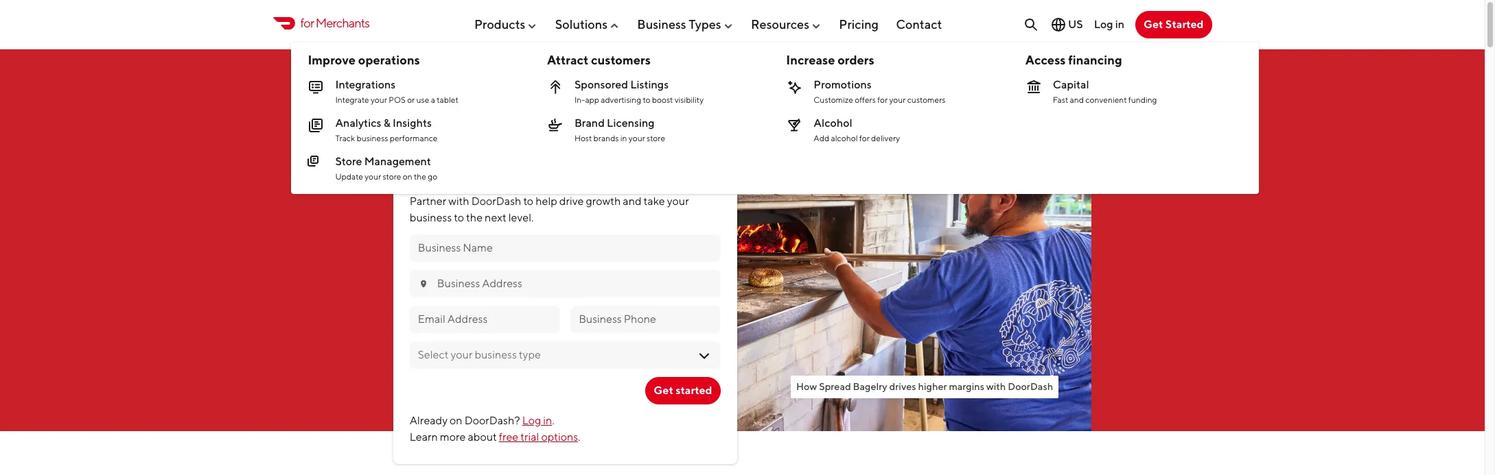 Task type: locate. For each thing, give the bounding box(es) containing it.
how
[[796, 381, 817, 393]]

growth
[[586, 195, 621, 208]]

0 vertical spatial log in link
[[1094, 18, 1125, 31]]

more right learn
[[440, 431, 466, 444]]

2 vertical spatial in
[[543, 415, 552, 428]]

free trial options link
[[499, 431, 578, 444]]

business types
[[637, 17, 721, 31]]

host
[[575, 133, 592, 144]]

analytics
[[335, 117, 381, 130]]

1 horizontal spatial store
[[647, 133, 665, 144]]

0 horizontal spatial in
[[543, 415, 552, 428]]

on inside store management update your store on the go
[[403, 172, 412, 182]]

0 horizontal spatial business
[[357, 133, 388, 144]]

business down partner
[[410, 211, 452, 224]]

0 vertical spatial customers
[[591, 53, 651, 68]]

0 horizontal spatial the
[[414, 172, 426, 182]]

1 horizontal spatial log
[[1094, 18, 1113, 31]]

the inside store management update your store on the go
[[414, 172, 426, 182]]

in up free trial options link
[[543, 415, 552, 428]]

0 horizontal spatial customers
[[591, 53, 651, 68]]

performance
[[390, 133, 438, 144]]

0 vertical spatial on
[[403, 172, 412, 182]]

and inside capital fast and convenient funding
[[1070, 95, 1084, 105]]

0 vertical spatial log
[[1094, 18, 1113, 31]]

log inside already on doordash? log in . learn more about free trial options .
[[522, 415, 541, 428]]

1 vertical spatial and
[[623, 195, 642, 208]]

for inside alcohol add alcohol for delivery
[[860, 133, 870, 144]]

your inside promotions customize offers for your customers
[[889, 95, 906, 105]]

log in link up free trial options link
[[522, 415, 552, 428]]

customers right offers
[[907, 95, 946, 105]]

up
[[552, 167, 571, 185]]

0 horizontal spatial more
[[440, 431, 466, 444]]

resources link
[[751, 11, 822, 37]]

0 vertical spatial business
[[357, 133, 388, 144]]

0 horizontal spatial store
[[383, 172, 401, 182]]

your inside integrations integrate your pos or use a tablet
[[371, 95, 387, 105]]

your right offers
[[889, 95, 906, 105]]

drive
[[559, 195, 584, 208]]

to down listings
[[643, 95, 651, 105]]

doordash inside partner with doordash to help drive growth and take your business to the next level.
[[472, 195, 521, 208]]

products link
[[474, 11, 538, 37]]

1 vertical spatial the
[[466, 211, 483, 224]]

in
[[1116, 18, 1125, 31], [621, 133, 627, 144], [543, 415, 552, 428]]

1 vertical spatial log
[[522, 415, 541, 428]]

your inside partner with doordash to help drive growth and take your business to the next level.
[[667, 195, 689, 208]]

to left the help
[[523, 195, 534, 208]]

0 horizontal spatial on
[[403, 172, 412, 182]]

for right offers
[[878, 95, 888, 105]]

app
[[585, 95, 599, 105]]

options
[[541, 431, 578, 444]]

on right already
[[450, 415, 463, 428]]

bagelry
[[853, 381, 887, 393]]

0 horizontal spatial get
[[654, 384, 673, 397]]

0 vertical spatial doordash
[[455, 93, 583, 126]]

the
[[414, 172, 426, 182], [466, 211, 483, 224]]

more
[[490, 62, 556, 94], [440, 431, 466, 444]]

promo line image
[[786, 79, 803, 95]]

doordash right margins
[[1008, 381, 1053, 393]]

drives
[[889, 381, 916, 393]]

about
[[468, 431, 497, 444]]

1 horizontal spatial the
[[466, 211, 483, 224]]

0 horizontal spatial log
[[522, 415, 541, 428]]

how spread bagelry drives higher margins with doordash link
[[791, 376, 1059, 399]]

management
[[364, 155, 431, 168]]

store management update your store on the go
[[335, 155, 437, 182]]

solutions
[[555, 17, 608, 31]]

1 vertical spatial more
[[440, 431, 466, 444]]

your left pos
[[371, 95, 387, 105]]

get for get started
[[1144, 18, 1163, 31]]

. right trial
[[578, 431, 581, 444]]

1 vertical spatial .
[[578, 431, 581, 444]]

access
[[1026, 53, 1066, 68]]

0 vertical spatial in
[[1116, 18, 1125, 31]]

customize
[[814, 95, 853, 105]]

arrow double up image
[[547, 79, 564, 95]]

dashboard line image
[[308, 117, 324, 134]]

the left next
[[466, 211, 483, 224]]

us
[[1068, 18, 1083, 31]]

your down the licensing
[[629, 133, 645, 144]]

1 horizontal spatial customers
[[907, 95, 946, 105]]

on down management on the top left
[[403, 172, 412, 182]]

store inside brand licensing host brands in your store
[[647, 133, 665, 144]]

increase
[[786, 53, 835, 68]]

in down the licensing
[[621, 133, 627, 144]]

1 vertical spatial with
[[448, 195, 469, 208]]

financing
[[1068, 53, 1122, 68]]

in inside brand licensing host brands in your store
[[621, 133, 627, 144]]

business
[[357, 133, 388, 144], [410, 211, 452, 224]]

to
[[643, 95, 651, 105], [574, 167, 588, 185], [523, 195, 534, 208], [454, 211, 464, 224]]

learn
[[410, 431, 438, 444]]

log in link right us
[[1094, 18, 1125, 31]]

store down management on the top left
[[383, 172, 401, 182]]

0 vertical spatial more
[[490, 62, 556, 94]]

your right "take"
[[667, 195, 689, 208]]

1 horizontal spatial business
[[410, 211, 452, 224]]

commissions
[[436, 167, 526, 185]]

0 horizontal spatial .
[[552, 415, 555, 428]]

1 vertical spatial get
[[654, 384, 673, 397]]

your right update
[[365, 172, 381, 182]]

store down the licensing
[[647, 133, 665, 144]]

funding
[[1129, 95, 1157, 105]]

0 horizontal spatial log in link
[[522, 415, 552, 428]]

0 vertical spatial .
[[552, 415, 555, 428]]

0%
[[410, 167, 433, 185]]

in for brand licensing host brands in your store
[[621, 133, 627, 144]]

store
[[647, 133, 665, 144], [383, 172, 401, 182]]

merchants
[[316, 16, 370, 30]]

offers
[[855, 95, 876, 105]]

1 horizontal spatial get
[[1144, 18, 1163, 31]]

doordash
[[455, 93, 583, 126], [472, 195, 521, 208], [1008, 381, 1053, 393]]

1 horizontal spatial on
[[450, 415, 463, 428]]

cooking line image
[[547, 117, 564, 134]]

products
[[474, 17, 526, 31]]

days
[[614, 167, 646, 185]]

0 vertical spatial get
[[1144, 18, 1163, 31]]

alcohol
[[814, 117, 853, 130]]

1 vertical spatial store
[[383, 172, 401, 182]]

. up options
[[552, 415, 555, 428]]

your inside store management update your store on the go
[[365, 172, 381, 182]]

get
[[1144, 18, 1163, 31], [654, 384, 673, 397]]

0 vertical spatial with
[[393, 93, 450, 126]]

doordash up next
[[472, 195, 521, 208]]

and left "take"
[[623, 195, 642, 208]]

device pos line image
[[308, 79, 324, 95]]

0 vertical spatial store
[[647, 133, 665, 144]]

and
[[1070, 95, 1084, 105], [623, 195, 642, 208]]

help
[[536, 195, 557, 208]]

in inside already on doordash? log in . learn more about free trial options .
[[543, 415, 552, 428]]

1 horizontal spatial and
[[1070, 95, 1084, 105]]

pricing link
[[839, 11, 879, 37]]

to left next
[[454, 211, 464, 224]]

1 horizontal spatial in
[[621, 133, 627, 144]]

or
[[407, 95, 415, 105]]

your
[[371, 95, 387, 105], [889, 95, 906, 105], [629, 133, 645, 144], [365, 172, 381, 182], [667, 195, 689, 208]]

business down analytics
[[357, 133, 388, 144]]

1 vertical spatial customers
[[907, 95, 946, 105]]

alcohol line image
[[786, 117, 803, 134]]

capital fast and convenient funding
[[1053, 78, 1157, 105]]

doordash up 0% commissions for up to 30 days on the left
[[455, 93, 583, 126]]

contact link
[[896, 11, 942, 37]]

add
[[814, 133, 830, 144]]

more inside already on doordash? log in . learn more about free trial options .
[[440, 431, 466, 444]]

Email Address email field
[[418, 312, 551, 327]]

brand
[[575, 117, 605, 130]]

for left merchants
[[300, 16, 314, 30]]

customers
[[591, 53, 651, 68], [907, 95, 946, 105]]

the left go
[[414, 172, 426, 182]]

trial
[[521, 431, 539, 444]]

go
[[428, 172, 437, 182]]

to inside sponsored listings in-app advertising to boost visibility
[[643, 95, 651, 105]]

1 vertical spatial in
[[621, 133, 627, 144]]

0 vertical spatial and
[[1070, 95, 1084, 105]]

get started
[[1144, 18, 1204, 31]]

licensing
[[607, 117, 655, 130]]

free
[[499, 431, 519, 444]]

for merchants link
[[273, 14, 370, 32]]

1 vertical spatial business
[[410, 211, 452, 224]]

level.
[[509, 211, 534, 224]]

sponsored
[[575, 78, 628, 91]]

for right 'alcohol'
[[860, 133, 870, 144]]

brands
[[594, 133, 619, 144]]

doordash inside unlock more profits with doordash
[[455, 93, 583, 126]]

for
[[300, 16, 314, 30], [878, 95, 888, 105], [860, 133, 870, 144], [529, 167, 549, 185]]

log right us
[[1094, 18, 1113, 31]]

visibility
[[675, 95, 704, 105]]

operations
[[358, 53, 420, 68]]

customers inside promotions customize offers for your customers
[[907, 95, 946, 105]]

business inside partner with doordash to help drive growth and take your business to the next level.
[[410, 211, 452, 224]]

for inside for merchants link
[[300, 16, 314, 30]]

1 vertical spatial log in link
[[522, 415, 552, 428]]

customers up sponsored
[[591, 53, 651, 68]]

0 vertical spatial the
[[414, 172, 426, 182]]

integrations
[[335, 78, 396, 91]]

1 vertical spatial doordash
[[472, 195, 521, 208]]

get left started
[[1144, 18, 1163, 31]]

capital
[[1053, 78, 1089, 91]]

and down capital
[[1070, 95, 1084, 105]]

a
[[431, 95, 435, 105]]

with
[[393, 93, 450, 126], [448, 195, 469, 208], [986, 381, 1006, 393]]

log up trial
[[522, 415, 541, 428]]

&
[[384, 117, 391, 130]]

get left 'started' on the bottom
[[654, 384, 673, 397]]

in up financing
[[1116, 18, 1125, 31]]

alcohol add alcohol for delivery
[[814, 117, 900, 144]]

1 vertical spatial on
[[450, 415, 463, 428]]

0 horizontal spatial and
[[623, 195, 642, 208]]

Business Address text field
[[437, 277, 712, 292]]

more down products link
[[490, 62, 556, 94]]

1 horizontal spatial more
[[490, 62, 556, 94]]

use
[[416, 95, 429, 105]]



Task type: describe. For each thing, give the bounding box(es) containing it.
for merchants
[[300, 16, 370, 30]]

advertising
[[601, 95, 641, 105]]

unlock
[[393, 62, 484, 94]]

store
[[335, 155, 362, 168]]

pos
[[389, 95, 406, 105]]

money bank image
[[1026, 79, 1042, 95]]

update
[[335, 172, 363, 182]]

already on doordash? log in . learn more about free trial options .
[[410, 415, 581, 444]]

0% commissions for up to 30 days
[[410, 167, 646, 185]]

on inside already on doordash? log in . learn more about free trial options .
[[450, 415, 463, 428]]

attract customers
[[547, 53, 651, 68]]

brand licensing host brands in your store
[[575, 117, 665, 144]]

how spread bagelry drives higher margins with doordash
[[796, 381, 1053, 393]]

analytics & insights track business performance
[[335, 117, 438, 144]]

1 horizontal spatial log in link
[[1094, 18, 1125, 31]]

partner
[[410, 195, 446, 208]]

business types link
[[637, 11, 734, 37]]

globe line image
[[1050, 16, 1067, 33]]

started
[[676, 384, 712, 397]]

menu edit line image
[[308, 156, 324, 172]]

solutions link
[[555, 11, 620, 37]]

get for get started
[[654, 384, 673, 397]]

business
[[637, 17, 686, 31]]

improve operations
[[308, 53, 420, 68]]

more inside unlock more profits with doordash
[[490, 62, 556, 94]]

access financing
[[1026, 53, 1122, 68]]

contact
[[896, 17, 942, 31]]

partner with doordash to help drive growth and take your business to the next level.
[[410, 195, 689, 224]]

orders
[[838, 53, 875, 68]]

location pin image
[[418, 279, 429, 290]]

insights
[[393, 117, 432, 130]]

Business Phone text field
[[579, 312, 712, 327]]

for inside promotions customize offers for your customers
[[878, 95, 888, 105]]

business inside analytics & insights track business performance
[[357, 133, 388, 144]]

in for already on doordash? log in . learn more about free trial options .
[[543, 415, 552, 428]]

for left up
[[529, 167, 549, 185]]

2 vertical spatial doordash
[[1008, 381, 1053, 393]]

attract
[[547, 53, 589, 68]]

in-
[[575, 95, 585, 105]]

promotions customize offers for your customers
[[814, 78, 946, 105]]

resources
[[751, 17, 810, 31]]

30
[[591, 167, 611, 185]]

and inside partner with doordash to help drive growth and take your business to the next level.
[[623, 195, 642, 208]]

higher
[[918, 381, 947, 393]]

unlock more profits with doordash
[[393, 62, 646, 126]]

with inside unlock more profits with doordash
[[393, 93, 450, 126]]

doordash?
[[465, 415, 520, 428]]

listings
[[630, 78, 669, 91]]

your inside brand licensing host brands in your store
[[629, 133, 645, 144]]

types
[[689, 17, 721, 31]]

profits
[[562, 62, 646, 94]]

integrate
[[335, 95, 369, 105]]

sponsored listings in-app advertising to boost visibility
[[575, 78, 704, 105]]

Business Name text field
[[418, 241, 712, 256]]

the inside partner with doordash to help drive growth and take your business to the next level.
[[466, 211, 483, 224]]

get started button
[[646, 377, 721, 405]]

2 vertical spatial with
[[986, 381, 1006, 393]]

alcohol
[[831, 133, 858, 144]]

1 horizontal spatial .
[[578, 431, 581, 444]]

tablet
[[437, 95, 458, 105]]

started
[[1166, 18, 1204, 31]]

spread bagelry image
[[677, 61, 1092, 432]]

get started button
[[1136, 11, 1212, 38]]

boost
[[652, 95, 673, 105]]

convenient
[[1086, 95, 1127, 105]]

track
[[335, 133, 355, 144]]

pricing
[[839, 17, 879, 31]]

take
[[644, 195, 665, 208]]

increase orders
[[786, 53, 875, 68]]

margins
[[949, 381, 985, 393]]

to right up
[[574, 167, 588, 185]]

get started
[[654, 384, 712, 397]]

2 horizontal spatial in
[[1116, 18, 1125, 31]]

already
[[410, 415, 448, 428]]

store inside store management update your store on the go
[[383, 172, 401, 182]]

delivery
[[871, 133, 900, 144]]

improve
[[308, 53, 356, 68]]

spread
[[819, 381, 851, 393]]

with inside partner with doordash to help drive growth and take your business to the next level.
[[448, 195, 469, 208]]

promotions
[[814, 78, 872, 91]]



Task type: vqa. For each thing, say whether or not it's contained in the screenshot.
Add
yes



